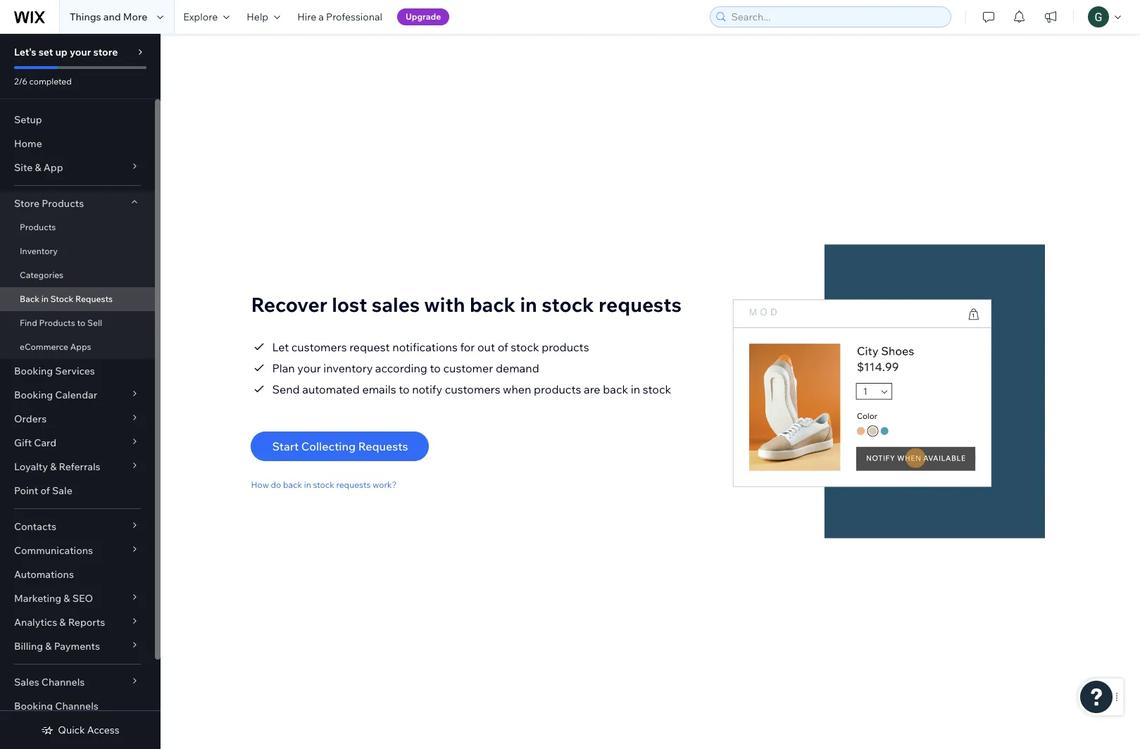 Task type: locate. For each thing, give the bounding box(es) containing it.
3 booking from the top
[[14, 700, 53, 713]]

1 vertical spatial requests
[[358, 440, 408, 454]]

to down according
[[399, 383, 410, 397]]

sale
[[52, 485, 72, 497]]

0 vertical spatial to
[[77, 318, 85, 328]]

0 horizontal spatial your
[[70, 46, 91, 58]]

explore
[[183, 11, 218, 23]]

requests up 'sell'
[[75, 294, 113, 304]]

marketing
[[14, 592, 61, 605]]

1 vertical spatial of
[[40, 485, 50, 497]]

booking services
[[14, 365, 95, 378]]

1 horizontal spatial customers
[[445, 383, 501, 397]]

ecommerce
[[20, 342, 68, 352]]

sales channels button
[[0, 671, 155, 695]]

products left are
[[534, 383, 581, 397]]

1 horizontal spatial requests
[[358, 440, 408, 454]]

a
[[319, 11, 324, 23]]

booking for booking services
[[14, 365, 53, 378]]

in right are
[[631, 383, 640, 397]]

gift card button
[[0, 431, 155, 455]]

channels inside sales channels dropdown button
[[41, 676, 85, 689]]

channels up booking channels
[[41, 676, 85, 689]]

0 vertical spatial requests
[[599, 292, 682, 317]]

setup link
[[0, 108, 155, 132]]

products up are
[[542, 340, 589, 354]]

store products
[[14, 197, 84, 210]]

& right loyalty
[[50, 461, 57, 473]]

1 horizontal spatial your
[[298, 361, 321, 375]]

booking down ecommerce
[[14, 365, 53, 378]]

requests
[[75, 294, 113, 304], [358, 440, 408, 454]]

back right are
[[603, 383, 628, 397]]

products up ecommerce apps
[[39, 318, 75, 328]]

0 horizontal spatial requests
[[75, 294, 113, 304]]

gift card
[[14, 437, 56, 449]]

& right the 'site'
[[35, 161, 41, 174]]

your right plan
[[298, 361, 321, 375]]

& left seo
[[64, 592, 70, 605]]

products inside dropdown button
[[42, 197, 84, 210]]

& left reports
[[59, 616, 66, 629]]

in up demand
[[520, 292, 537, 317]]

0 horizontal spatial of
[[40, 485, 50, 497]]

channels down sales channels dropdown button
[[55, 700, 98, 713]]

things
[[70, 11, 101, 23]]

1 vertical spatial requests
[[336, 480, 371, 490]]

contacts
[[14, 521, 56, 533]]

start
[[272, 440, 299, 454]]

in inside let customers request notifications for out of stock products plan your inventory according to customer demand send automated emails to notify customers when products are back in stock
[[631, 383, 640, 397]]

communications button
[[0, 539, 155, 563]]

customer
[[443, 361, 493, 375]]

point
[[14, 485, 38, 497]]

analytics
[[14, 616, 57, 629]]

automations
[[14, 568, 74, 581]]

stock
[[542, 292, 594, 317], [511, 340, 539, 354], [643, 383, 671, 397], [313, 480, 334, 490]]

0 horizontal spatial to
[[77, 318, 85, 328]]

1 vertical spatial channels
[[55, 700, 98, 713]]

notify
[[412, 383, 443, 397]]

1 booking from the top
[[14, 365, 53, 378]]

requests
[[599, 292, 682, 317], [336, 480, 371, 490]]

2 vertical spatial booking
[[14, 700, 53, 713]]

& inside popup button
[[59, 616, 66, 629]]

& right billing
[[45, 640, 52, 653]]

loyalty
[[14, 461, 48, 473]]

customers down customer
[[445, 383, 501, 397]]

0 vertical spatial your
[[70, 46, 91, 58]]

seo
[[72, 592, 93, 605]]

products
[[542, 340, 589, 354], [534, 383, 581, 397]]

your right up on the top of page
[[70, 46, 91, 58]]

requests up work?
[[358, 440, 408, 454]]

booking services link
[[0, 359, 155, 383]]

in right back
[[41, 294, 49, 304]]

2/6 completed
[[14, 76, 72, 87]]

store products button
[[0, 192, 155, 216]]

back in stock requests
[[20, 294, 113, 304]]

& for site
[[35, 161, 41, 174]]

0 vertical spatial customers
[[292, 340, 347, 354]]

categories
[[20, 270, 64, 280]]

booking up orders
[[14, 389, 53, 402]]

to left 'sell'
[[77, 318, 85, 328]]

billing & payments
[[14, 640, 100, 653]]

orders
[[14, 413, 47, 425]]

products up products link
[[42, 197, 84, 210]]

when
[[503, 383, 531, 397]]

0 vertical spatial back
[[470, 292, 516, 317]]

0 vertical spatial channels
[[41, 676, 85, 689]]

of inside let customers request notifications for out of stock products plan your inventory according to customer demand send automated emails to notify customers when products are back in stock
[[498, 340, 508, 354]]

back inside let customers request notifications for out of stock products plan your inventory according to customer demand send automated emails to notify customers when products are back in stock
[[603, 383, 628, 397]]

gift
[[14, 437, 32, 449]]

0 vertical spatial booking
[[14, 365, 53, 378]]

1 vertical spatial booking
[[14, 389, 53, 402]]

booking for booking calendar
[[14, 389, 53, 402]]

to inside sidebar element
[[77, 318, 85, 328]]

0 vertical spatial products
[[542, 340, 589, 354]]

orders button
[[0, 407, 155, 431]]

booking down sales
[[14, 700, 53, 713]]

1 horizontal spatial of
[[498, 340, 508, 354]]

2 vertical spatial to
[[399, 383, 410, 397]]

Search... field
[[727, 7, 947, 27]]

of inside sidebar element
[[40, 485, 50, 497]]

1 vertical spatial products
[[534, 383, 581, 397]]

1 vertical spatial back
[[603, 383, 628, 397]]

sales channels
[[14, 676, 85, 689]]

0 horizontal spatial back
[[283, 480, 302, 490]]

0 vertical spatial requests
[[75, 294, 113, 304]]

back
[[470, 292, 516, 317], [603, 383, 628, 397], [283, 480, 302, 490]]

start collecting requests button
[[251, 432, 429, 461]]

1 horizontal spatial back
[[470, 292, 516, 317]]

your
[[70, 46, 91, 58], [298, 361, 321, 375]]

0 vertical spatial products
[[42, 197, 84, 210]]

1 vertical spatial your
[[298, 361, 321, 375]]

app
[[44, 161, 63, 174]]

of right 'out'
[[498, 340, 508, 354]]

2 vertical spatial products
[[39, 318, 75, 328]]

to up notify
[[430, 361, 441, 375]]

back
[[20, 294, 39, 304]]

of left sale
[[40, 485, 50, 497]]

booking calendar
[[14, 389, 97, 402]]

& for analytics
[[59, 616, 66, 629]]

billing & payments button
[[0, 635, 155, 659]]

2 vertical spatial back
[[283, 480, 302, 490]]

sell
[[87, 318, 102, 328]]

sidebar element
[[0, 34, 161, 750]]

to
[[77, 318, 85, 328], [430, 361, 441, 375], [399, 383, 410, 397]]

2 horizontal spatial back
[[603, 383, 628, 397]]

channels inside the booking channels link
[[55, 700, 98, 713]]

0 vertical spatial of
[[498, 340, 508, 354]]

customers up inventory
[[292, 340, 347, 354]]

2 horizontal spatial to
[[430, 361, 441, 375]]

more
[[123, 11, 147, 23]]

back up 'out'
[[470, 292, 516, 317]]

according
[[375, 361, 428, 375]]

2 booking from the top
[[14, 389, 53, 402]]

do
[[271, 480, 281, 490]]

1 vertical spatial customers
[[445, 383, 501, 397]]

calendar
[[55, 389, 97, 402]]

products up inventory
[[20, 222, 56, 232]]

booking inside popup button
[[14, 389, 53, 402]]

1 vertical spatial products
[[20, 222, 56, 232]]

send
[[272, 383, 300, 397]]

loyalty & referrals button
[[0, 455, 155, 479]]

demand
[[496, 361, 539, 375]]

quick
[[58, 724, 85, 737]]

card
[[34, 437, 56, 449]]

products
[[42, 197, 84, 210], [20, 222, 56, 232], [39, 318, 75, 328]]

inventory
[[20, 246, 58, 256]]

2/6
[[14, 76, 27, 87]]

site & app button
[[0, 156, 155, 180]]

requests inside sidebar element
[[75, 294, 113, 304]]

marketing & seo
[[14, 592, 93, 605]]

lost
[[332, 292, 367, 317]]

back right "do"
[[283, 480, 302, 490]]

how do back in stock requests work? link
[[251, 480, 397, 490]]



Task type: vqa. For each thing, say whether or not it's contained in the screenshot.
Select labels Field
no



Task type: describe. For each thing, give the bounding box(es) containing it.
how
[[251, 480, 269, 490]]

let customers request notifications for out of stock products plan your inventory according to customer demand send automated emails to notify customers when products are back in stock
[[272, 340, 671, 397]]

0 horizontal spatial requests
[[336, 480, 371, 490]]

are
[[584, 383, 601, 397]]

booking channels
[[14, 700, 98, 713]]

let
[[272, 340, 289, 354]]

your inside let customers request notifications for out of stock products plan your inventory according to customer demand send automated emails to notify customers when products are back in stock
[[298, 361, 321, 375]]

let's set up your store
[[14, 46, 118, 58]]

site & app
[[14, 161, 63, 174]]

setup
[[14, 113, 42, 126]]

home
[[14, 137, 42, 150]]

work?
[[373, 480, 397, 490]]

out
[[478, 340, 495, 354]]

hire a professional
[[297, 11, 382, 23]]

help button
[[238, 0, 289, 34]]

point of sale
[[14, 485, 72, 497]]

with
[[424, 292, 465, 317]]

& for billing
[[45, 640, 52, 653]]

payments
[[54, 640, 100, 653]]

site
[[14, 161, 33, 174]]

referrals
[[59, 461, 100, 473]]

let's
[[14, 46, 36, 58]]

analytics & reports button
[[0, 611, 155, 635]]

services
[[55, 365, 95, 378]]

categories link
[[0, 263, 155, 287]]

channels for sales channels
[[41, 676, 85, 689]]

products for store
[[42, 197, 84, 210]]

store
[[93, 46, 118, 58]]

request
[[350, 340, 390, 354]]

how do back in stock requests work?
[[251, 480, 397, 490]]

channels for booking channels
[[55, 700, 98, 713]]

notifications
[[393, 340, 458, 354]]

products for find
[[39, 318, 75, 328]]

emails
[[362, 383, 396, 397]]

automated
[[302, 383, 360, 397]]

0 horizontal spatial customers
[[292, 340, 347, 354]]

set
[[39, 46, 53, 58]]

find
[[20, 318, 37, 328]]

recover
[[251, 292, 328, 317]]

point of sale link
[[0, 479, 155, 503]]

find products to sell
[[20, 318, 102, 328]]

contacts button
[[0, 515, 155, 539]]

ecommerce apps link
[[0, 335, 155, 359]]

sales
[[372, 292, 420, 317]]

store
[[14, 197, 39, 210]]

your inside sidebar element
[[70, 46, 91, 58]]

stock
[[50, 294, 73, 304]]

reports
[[68, 616, 105, 629]]

help
[[247, 11, 269, 23]]

hire
[[297, 11, 316, 23]]

loyalty & referrals
[[14, 461, 100, 473]]

marketing & seo button
[[0, 587, 155, 611]]

find products to sell link
[[0, 311, 155, 335]]

analytics & reports
[[14, 616, 105, 629]]

hire a professional link
[[289, 0, 391, 34]]

and
[[103, 11, 121, 23]]

products link
[[0, 216, 155, 240]]

access
[[87, 724, 120, 737]]

booking calendar button
[[0, 383, 155, 407]]

home link
[[0, 132, 155, 156]]

& for marketing
[[64, 592, 70, 605]]

back in stock requests link
[[0, 287, 155, 311]]

apps
[[70, 342, 91, 352]]

requests inside 'button'
[[358, 440, 408, 454]]

1 horizontal spatial to
[[399, 383, 410, 397]]

inventory link
[[0, 240, 155, 263]]

plan
[[272, 361, 295, 375]]

upgrade button
[[397, 8, 450, 25]]

start collecting requests
[[272, 440, 408, 454]]

completed
[[29, 76, 72, 87]]

in inside sidebar element
[[41, 294, 49, 304]]

in right "do"
[[304, 480, 311, 490]]

recover lost sales with back in stock requests
[[251, 292, 682, 317]]

inventory
[[324, 361, 373, 375]]

1 horizontal spatial requests
[[599, 292, 682, 317]]

1 vertical spatial to
[[430, 361, 441, 375]]

professional
[[326, 11, 382, 23]]

things and more
[[70, 11, 147, 23]]

automations link
[[0, 563, 155, 587]]

collecting
[[301, 440, 356, 454]]

billing
[[14, 640, 43, 653]]

for
[[460, 340, 475, 354]]

quick access button
[[41, 724, 120, 737]]

booking for booking channels
[[14, 700, 53, 713]]

& for loyalty
[[50, 461, 57, 473]]

sales
[[14, 676, 39, 689]]

upgrade
[[406, 11, 441, 22]]



